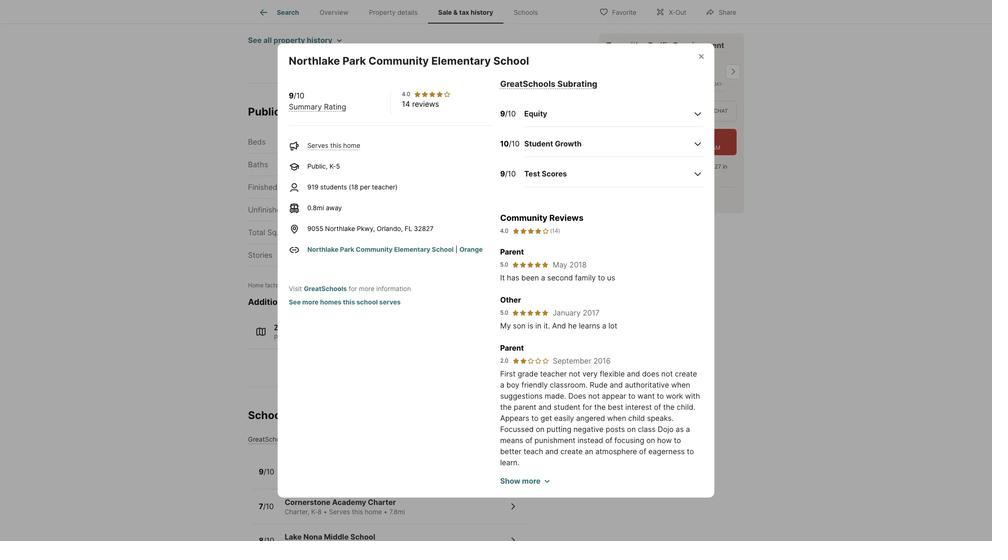 Task type: locate. For each thing, give the bounding box(es) containing it.
1 vertical spatial 32827
[[414, 225, 434, 233]]

rating 5.0 out of 5 element
[[512, 261, 549, 269], [512, 310, 549, 317]]

not down rude
[[588, 392, 600, 401]]

next image
[[726, 64, 740, 79]]

0 vertical spatial parent
[[500, 248, 524, 257]]

orange right |
[[460, 246, 483, 254]]

park inside northlake park community elementary school element
[[343, 55, 366, 68]]

northlake for northlake park community elementary school
[[289, 55, 340, 68]]

putting
[[547, 425, 572, 435]]

sale
[[438, 8, 452, 16]]

1 vertical spatial 5.0
[[500, 310, 508, 317]]

ft. for total sq. ft.
[[281, 228, 290, 237]]

1 vertical spatial 2016
[[594, 357, 611, 366]]

x-out
[[669, 8, 686, 16]]

2 vertical spatial this
[[352, 509, 363, 517]]

1 vertical spatial summary
[[291, 436, 320, 444]]

0 vertical spatial greatschools
[[500, 79, 556, 89]]

0 vertical spatial elementary
[[431, 55, 491, 68]]

0 vertical spatial community
[[368, 55, 429, 68]]

312407469400160
[[519, 251, 585, 260]]

visit greatschools for more information
[[289, 285, 411, 293]]

0 vertical spatial 9 /10
[[500, 109, 516, 118]]

park for northlake park community elementary school | orange
[[340, 246, 354, 254]]

0 horizontal spatial serves
[[307, 142, 328, 149]]

2 county from the left
[[560, 228, 585, 237]]

1 vertical spatial create
[[561, 448, 583, 457]]

class
[[638, 425, 656, 435]]

for
[[372, 106, 386, 118], [349, 285, 357, 293], [583, 403, 592, 412]]

schools up greatschools summary rating
[[248, 409, 290, 422]]

records
[[331, 282, 351, 289]]

2 vertical spatial northlake
[[307, 246, 339, 254]]

0 horizontal spatial home
[[343, 142, 360, 149]]

sq. left 0.8mi
[[288, 205, 299, 215]]

1 vertical spatial orange
[[460, 246, 483, 254]]

2 vertical spatial greatschools
[[248, 436, 289, 444]]

the left last on the top right of the page
[[628, 172, 637, 179]]

create
[[675, 370, 697, 379], [561, 448, 583, 457]]

additional resources
[[248, 297, 333, 307]]

home down the zoning
[[343, 142, 360, 149]]

1 horizontal spatial k-
[[330, 162, 336, 170]]

1 horizontal spatial school
[[493, 55, 529, 68]]

community for northlake park community elementary school
[[368, 55, 429, 68]]

to right eagerness at the right of the page
[[687, 448, 694, 457]]

1 vertical spatial rating 4.0 out of 5 element
[[512, 227, 549, 236]]

9 up summary rating link
[[289, 91, 294, 100]]

parent up has at the right
[[500, 248, 524, 257]]

more right the see on the left bottom
[[302, 299, 319, 306]]

rating 4.0 out of 5 element
[[414, 91, 451, 98], [512, 227, 549, 236]]

1 horizontal spatial when
[[671, 381, 690, 390]]

0 horizontal spatial county
[[421, 228, 446, 237]]

(18
[[349, 183, 358, 191]]

•
[[324, 509, 327, 517], [384, 509, 388, 517]]

county
[[311, 282, 329, 289]]

0 vertical spatial schools
[[514, 8, 538, 16]]

x-out button
[[648, 2, 694, 21]]

1 horizontal spatial with
[[685, 392, 700, 401]]

0 vertical spatial with
[[625, 41, 641, 50]]

home inside the northlake park community elementary school dialog
[[343, 142, 360, 149]]

• down charter
[[384, 509, 388, 517]]

1 vertical spatial 8,000
[[392, 228, 412, 237]]

2 vertical spatial ft.
[[281, 228, 290, 237]]

pkwy,
[[357, 225, 375, 233]]

facts
[[283, 106, 309, 118], [265, 282, 278, 289]]

serves inside the northlake park community elementary school dialog
[[307, 142, 328, 149]]

see
[[289, 299, 301, 306]]

teach
[[524, 448, 543, 457]]

0 vertical spatial create
[[675, 370, 697, 379]]

1 horizontal spatial facts
[[283, 106, 309, 118]]

1 vertical spatial more
[[302, 299, 319, 306]]

rating 5.0 out of 5 element up been
[[512, 261, 549, 269]]

2 horizontal spatial greatschools
[[500, 79, 556, 89]]

northlake inside northlake park community elementary school element
[[289, 55, 340, 68]]

0 horizontal spatial in
[[535, 322, 542, 331]]

sale & tax history tab
[[428, 1, 504, 24]]

greatschools for subrating
[[500, 79, 556, 89]]

8,000 right the per
[[392, 183, 412, 192]]

facts right 'public'
[[283, 106, 309, 118]]

1 vertical spatial tour
[[672, 108, 686, 115]]

1 vertical spatial home
[[365, 509, 382, 517]]

more
[[359, 285, 375, 293], [302, 299, 319, 306], [522, 477, 541, 486]]

this down visit greatschools for more information
[[343, 299, 355, 306]]

serves this home
[[307, 142, 360, 149]]

share button
[[698, 2, 744, 21]]

9 inside 9 /10 summary rating
[[289, 91, 294, 100]]

1 vertical spatial with
[[685, 392, 700, 401]]

northlake down 9055
[[307, 246, 339, 254]]

1 vertical spatial serves
[[329, 509, 350, 517]]

zoning
[[274, 324, 299, 333]]

2 5.0 from the top
[[500, 310, 508, 317]]

9 /10 up 7 /10
[[259, 468, 274, 477]]

focussed
[[500, 425, 534, 435]]

child.
[[677, 403, 696, 412]]

0 vertical spatial rating 5.0 out of 5 element
[[512, 261, 549, 269]]

1 8,000 from the top
[[392, 183, 412, 192]]

us
[[607, 274, 615, 283]]

/10 left equity
[[505, 109, 516, 118]]

ft. left 919
[[293, 183, 302, 192]]

serves down the academy
[[329, 509, 350, 517]]

authoritative
[[625, 381, 669, 390]]

school
[[357, 299, 378, 306]]

elementary for northlake park community elementary school
[[431, 55, 491, 68]]

9 /10 left test
[[500, 169, 516, 178]]

this up 5
[[330, 142, 341, 149]]

0 vertical spatial home
[[343, 142, 360, 149]]

home
[[343, 142, 360, 149], [365, 509, 382, 517]]

charter,
[[285, 509, 309, 517]]

sq. for total
[[267, 228, 279, 237]]

2 vertical spatial sq.
[[267, 228, 279, 237]]

details
[[398, 8, 418, 16]]

serves this home link
[[307, 142, 360, 149]]

5.0 up "my" in the right bottom of the page
[[500, 310, 508, 317]]

0 vertical spatial northlake
[[289, 55, 340, 68]]

0 vertical spatial school
[[493, 55, 529, 68]]

and
[[552, 322, 566, 331]]

with up child. at the bottom right
[[685, 392, 700, 401]]

northlake park community elementary school
[[289, 55, 529, 68]]

1 vertical spatial greatschools
[[304, 285, 347, 293]]

tour left via
[[672, 108, 686, 115]]

0 horizontal spatial with
[[625, 41, 641, 50]]

pointe
[[461, 106, 495, 118]]

0 vertical spatial sq.
[[279, 183, 291, 192]]

more up school
[[359, 285, 375, 293]]

2 horizontal spatial not
[[662, 370, 673, 379]]

orange county
[[532, 228, 585, 237]]

0 vertical spatial rating
[[324, 102, 346, 112]]

create up the work
[[675, 370, 697, 379]]

0 horizontal spatial greatschools
[[248, 436, 289, 444]]

0 horizontal spatial k-
[[311, 509, 318, 517]]

1 vertical spatial ft.
[[301, 205, 310, 215]]

0 vertical spatial facts
[[283, 106, 309, 118]]

2016 up the flexible
[[594, 357, 611, 366]]

0 vertical spatial 8,000
[[392, 183, 412, 192]]

total
[[248, 228, 265, 237]]

1 horizontal spatial county
[[560, 228, 585, 237]]

1
[[408, 251, 412, 260]]

32827 inside the northlake park community elementary school dialog
[[414, 225, 434, 233]]

9
[[289, 91, 294, 100], [500, 109, 505, 118], [500, 169, 505, 178], [259, 468, 264, 477]]

an
[[585, 448, 593, 457]]

park for northlake park community elementary school
[[343, 55, 366, 68]]

student growth
[[524, 139, 582, 148]]

0 horizontal spatial more
[[302, 299, 319, 306]]

test
[[524, 169, 540, 178]]

facts for public
[[283, 106, 309, 118]]

september 2016
[[553, 357, 611, 366]]

/10 up summary rating link
[[294, 91, 304, 100]]

northlake down away
[[325, 225, 355, 233]]

0.71
[[549, 137, 563, 147]]

greatschools for summary
[[248, 436, 289, 444]]

elementary inside northlake park community elementary school element
[[431, 55, 491, 68]]

public facts and zoning for 9086 mayfair pointe dr
[[248, 106, 509, 118]]

0 vertical spatial in
[[723, 163, 728, 170]]

sq. right total on the left of page
[[267, 228, 279, 237]]

7.8mi
[[389, 509, 405, 517]]

to
[[598, 274, 605, 283], [629, 392, 636, 401], [657, 392, 664, 401], [531, 414, 539, 423], [674, 436, 681, 446], [687, 448, 694, 457]]

for left 9086
[[372, 106, 386, 118]]

angered
[[576, 414, 605, 423]]

rating 4.0 out of 5 element down community reviews
[[512, 227, 549, 236]]

1 vertical spatial when
[[607, 414, 626, 423]]

8,000 for finished sq. ft.
[[392, 183, 412, 192]]

1 vertical spatial school
[[432, 246, 454, 254]]

the
[[628, 172, 637, 179], [500, 403, 512, 412], [594, 403, 606, 412], [663, 403, 675, 412]]

2023
[[379, 282, 393, 289]]

home down charter
[[365, 509, 382, 517]]

1 vertical spatial this
[[343, 299, 355, 306]]

of up teach
[[525, 436, 533, 446]]

search link
[[258, 7, 299, 18]]

7
[[259, 503, 263, 512]]

growth
[[555, 139, 582, 148]]

0 horizontal spatial tour
[[607, 41, 623, 50]]

5.0 for it
[[500, 261, 508, 268]]

2 horizontal spatial more
[[522, 477, 541, 486]]

0 vertical spatial tour
[[607, 41, 623, 50]]

share
[[719, 8, 736, 16]]

northlake up 9 /10 summary rating
[[289, 55, 340, 68]]

show
[[500, 477, 520, 486]]

0 vertical spatial k-
[[330, 162, 336, 170]]

2 rating 5.0 out of 5 element from the top
[[512, 310, 549, 317]]

serves up the public,
[[307, 142, 328, 149]]

community for northlake park community elementary school | orange
[[356, 246, 393, 254]]

0 horizontal spatial schools
[[248, 409, 290, 422]]

1 vertical spatial schools
[[248, 409, 290, 422]]

property details tab
[[359, 1, 428, 24]]

district
[[343, 334, 365, 342]]

tour
[[607, 41, 623, 50], [672, 108, 686, 115]]

home inside "cornerstone academy charter charter, k-8 • serves this home • 7.8mi"
[[365, 509, 382, 517]]

ft. down unfinished sq. ft.
[[281, 228, 290, 237]]

rating 4.0 out of 5 element up reviews
[[414, 91, 451, 98]]

/10
[[294, 91, 304, 100], [505, 109, 516, 118], [509, 139, 520, 148], [505, 169, 516, 178], [264, 468, 274, 477], [263, 503, 274, 512]]

0 horizontal spatial orange
[[460, 246, 483, 254]]

elementary
[[431, 55, 491, 68], [394, 246, 430, 254]]

2 vertical spatial more
[[522, 477, 541, 486]]

summary
[[289, 102, 322, 112], [291, 436, 320, 444]]

tour inside tour via video chat list box
[[672, 108, 686, 115]]

4.0 up 14
[[402, 91, 410, 98]]

k- right the public,
[[330, 162, 336, 170]]

school for northlake park community elementary school | orange
[[432, 246, 454, 254]]

2 parent from the top
[[500, 344, 524, 353]]

0 horizontal spatial 32827
[[414, 225, 434, 233]]

chat
[[714, 108, 728, 115]]

0 horizontal spatial create
[[561, 448, 583, 457]]

0 vertical spatial orange
[[532, 228, 558, 237]]

sq.
[[279, 183, 291, 192], [288, 205, 299, 215], [267, 228, 279, 237]]

1 horizontal spatial orange
[[532, 228, 558, 237]]

2016
[[568, 183, 585, 192], [594, 357, 611, 366]]

5.0 up it
[[500, 261, 508, 268]]

orange down community reviews
[[532, 228, 558, 237]]

ft.
[[293, 183, 302, 192], [301, 205, 310, 215], [281, 228, 290, 237]]

1 vertical spatial park
[[340, 246, 354, 254]]

2016 inside the northlake park community elementary school dialog
[[594, 357, 611, 366]]

flexible
[[600, 370, 625, 379]]

|
[[456, 246, 458, 254]]

0 vertical spatial serves
[[307, 142, 328, 149]]

public, k-5
[[307, 162, 340, 170]]

county down "reviews"
[[560, 228, 585, 237]]

option
[[607, 101, 666, 122]]

school up greatschools subrating
[[493, 55, 529, 68]]

sq. right "finished"
[[279, 183, 291, 192]]

1 parent from the top
[[500, 248, 524, 257]]

1 rating 5.0 out of 5 element from the top
[[512, 261, 549, 269]]

when down best
[[607, 414, 626, 423]]

1 horizontal spatial more
[[359, 285, 375, 293]]

1 horizontal spatial elementary
[[431, 55, 491, 68]]

32827 right fl
[[414, 225, 434, 233]]

tour via video chat
[[672, 108, 728, 115]]

0 horizontal spatial elementary
[[394, 246, 430, 254]]

not right does
[[662, 370, 673, 379]]

schools right history
[[514, 8, 538, 16]]

2 vertical spatial for
[[583, 403, 592, 412]]

more inside dropdown button
[[522, 477, 541, 486]]

county up apn
[[421, 228, 446, 237]]

to left get in the right of the page
[[531, 414, 539, 423]]

scores
[[542, 169, 567, 178]]

community down the 9055 northlake pkwy, orlando, fl 32827
[[356, 246, 393, 254]]

how
[[657, 436, 672, 446]]

nov
[[697, 56, 710, 62]]

dr
[[497, 106, 509, 118]]

community up orange county
[[500, 213, 548, 223]]

1 horizontal spatial in
[[723, 163, 728, 170]]

school left |
[[432, 246, 454, 254]]

stories
[[248, 251, 273, 260]]

on down "class"
[[647, 436, 655, 446]]

0 horizontal spatial 4.0
[[402, 91, 410, 98]]

teacher)
[[372, 183, 398, 191]]

2 horizontal spatial for
[[583, 403, 592, 412]]

available:
[[636, 144, 661, 151]]

2 8,000 from the top
[[392, 228, 412, 237]]

student growth button
[[524, 131, 703, 157]]

ft. for finished sq. ft.
[[293, 183, 302, 192]]

a left boy
[[500, 381, 504, 390]]

tour for tour with a redfin premier agent
[[607, 41, 623, 50]]

9 /10 left equity
[[500, 109, 516, 118]]

apn
[[421, 251, 436, 260]]

9 left test
[[500, 169, 505, 178]]

.
[[393, 282, 394, 289]]

• right 8
[[324, 509, 327, 517]]

tab list
[[248, 0, 556, 24]]

k- down cornerstone
[[311, 509, 318, 517]]

0 vertical spatial 32827
[[705, 163, 722, 170]]

facts right home
[[265, 282, 278, 289]]

this down the academy
[[352, 509, 363, 517]]

2 vertical spatial community
[[356, 246, 393, 254]]

0 horizontal spatial for
[[349, 285, 357, 293]]

the up angered
[[594, 403, 606, 412]]

1 horizontal spatial home
[[365, 509, 382, 517]]

on down get in the right of the page
[[536, 425, 545, 435]]

parent up 2.0
[[500, 344, 524, 353]]

northlake park community elementary school dialog
[[278, 44, 715, 498]]

1 vertical spatial rating
[[322, 436, 341, 444]]

when up the work
[[671, 381, 690, 390]]

this
[[330, 142, 341, 149], [343, 299, 355, 306], [352, 509, 363, 517]]

more right show
[[522, 477, 541, 486]]

of down the posts
[[605, 436, 613, 446]]

tour down favorite button
[[607, 41, 623, 50]]

the down the work
[[663, 403, 675, 412]]

this inside "cornerstone academy charter charter, k-8 • serves this home • 7.8mi"
[[352, 509, 363, 517]]

1 horizontal spatial •
[[384, 509, 388, 517]]

schools tab
[[504, 1, 548, 24]]

test scores
[[524, 169, 567, 178]]

create left the an
[[561, 448, 583, 457]]

1 vertical spatial facts
[[265, 282, 278, 289]]

for inside first grade teacher not very flexible and does not create a boy friendly classroom. rude and authoritative when suggestions made. does not appear to want to work with the parent and student for the best interest of the child. appears to get easily angered when child speaks. focussed on putting negative posts on class dojo as a means of punishment instead of focusing on how to better teach and create an atmosphere of eagerness to learn.
[[583, 403, 592, 412]]

january 2017
[[553, 309, 600, 318]]

for up angered
[[583, 403, 592, 412]]

2 vertical spatial 9 /10
[[259, 468, 274, 477]]

in inside in the last 30 days
[[723, 163, 728, 170]]

1 horizontal spatial schools
[[514, 8, 538, 16]]

on left oct
[[352, 282, 359, 289]]

am
[[712, 144, 721, 151]]

tomorrow
[[662, 144, 688, 151]]

0 vertical spatial more
[[359, 285, 375, 293]]

2016 up "reviews"
[[568, 183, 585, 192]]

0 horizontal spatial •
[[324, 509, 327, 517]]

1 5.0 from the top
[[500, 261, 508, 268]]

(14)
[[550, 228, 560, 235]]

1 vertical spatial in
[[535, 322, 542, 331]]

premier
[[674, 41, 702, 50]]

fl
[[405, 225, 412, 233]]

1 horizontal spatial 2016
[[594, 357, 611, 366]]

not up classroom.
[[569, 370, 580, 379]]

32827 down am
[[705, 163, 722, 170]]

None button
[[612, 52, 650, 92], [653, 52, 691, 91], [694, 52, 731, 91], [612, 52, 650, 92], [653, 52, 691, 91], [694, 52, 731, 91]]

public,
[[307, 162, 328, 170]]

community up 14
[[368, 55, 429, 68]]

8,000 up northlake park community elementary school | orange
[[392, 228, 412, 237]]



Task type: describe. For each thing, give the bounding box(es) containing it.
0.8mi
[[307, 204, 324, 212]]

made.
[[545, 392, 566, 401]]

facts for home
[[265, 282, 278, 289]]

information
[[376, 285, 411, 293]]

2018
[[570, 261, 587, 270]]

of down focusing
[[639, 448, 646, 457]]

reviews
[[550, 213, 584, 223]]

to up interest
[[629, 392, 636, 401]]

more for show more
[[522, 477, 541, 486]]

1 horizontal spatial for
[[372, 106, 386, 118]]

with inside first grade teacher not very flexible and does not create a boy friendly classroom. rude and authoritative when suggestions made. does not appear to want to work with the parent and student for the best interest of the child. appears to get easily angered when child speaks. focussed on putting negative posts on class dojo as a means of punishment instead of focusing on how to better teach and create an atmosphere of eagerness to learn.
[[685, 392, 700, 401]]

sq. for unfinished
[[288, 205, 299, 215]]

0 horizontal spatial when
[[607, 414, 626, 423]]

9 /10 summary rating
[[289, 91, 346, 112]]

rating 5.0 out of 5 element for been
[[512, 261, 549, 269]]

interest
[[625, 403, 652, 412]]

as
[[676, 425, 684, 435]]

and left the zoning
[[312, 106, 331, 118]]

0 vertical spatial this
[[330, 142, 341, 149]]

a right been
[[541, 274, 545, 283]]

1 horizontal spatial 32827
[[705, 163, 722, 170]]

to left us on the right bottom
[[598, 274, 605, 283]]

summary inside 9 /10 summary rating
[[289, 102, 322, 112]]

parent
[[514, 403, 536, 412]]

is
[[528, 322, 533, 331]]

9 up 7
[[259, 468, 264, 477]]

student
[[554, 403, 581, 412]]

0 vertical spatial when
[[671, 381, 690, 390]]

1 horizontal spatial 4.0
[[500, 228, 509, 235]]

schools inside tab
[[514, 8, 538, 16]]

0 horizontal spatial not
[[569, 370, 580, 379]]

means
[[500, 436, 523, 446]]

the inside in the last 30 days
[[628, 172, 637, 179]]

serves inside "cornerstone academy charter charter, k-8 • serves this home • 7.8mi"
[[329, 509, 350, 517]]

and down punishment
[[545, 448, 559, 457]]

/10 left charter, on the bottom of the page
[[263, 503, 274, 512]]

5.0 for my
[[500, 310, 508, 317]]

1 vertical spatial for
[[349, 285, 357, 293]]

and left does
[[627, 370, 640, 379]]

better
[[500, 448, 522, 457]]

&
[[453, 8, 458, 16]]

baths
[[248, 160, 268, 169]]

atmosphere
[[595, 448, 637, 457]]

cornerstone
[[285, 498, 330, 508]]

focusing
[[615, 436, 644, 446]]

academy
[[332, 498, 366, 508]]

planned
[[274, 334, 299, 342]]

/10 up 7 /10
[[264, 468, 274, 477]]

want
[[638, 392, 655, 401]]

9 /10 for equity
[[500, 109, 516, 118]]

schedule tour next available: tomorrow at 10:00 am
[[623, 134, 721, 151]]

boy
[[507, 381, 520, 390]]

community reviews
[[500, 213, 584, 223]]

northlake park community elementary school element
[[289, 44, 540, 68]]

negative
[[574, 425, 604, 435]]

learns
[[579, 322, 600, 331]]

work
[[666, 392, 683, 401]]

via
[[687, 108, 696, 115]]

1 horizontal spatial greatschools
[[304, 285, 347, 293]]

rating inside 9 /10 summary rating
[[324, 102, 346, 112]]

subrating
[[557, 79, 597, 89]]

child
[[628, 414, 645, 423]]

see more homes this school serves
[[289, 299, 401, 306]]

northlake park community elementary school | orange
[[307, 246, 483, 254]]

overview
[[320, 8, 349, 16]]

k- inside the northlake park community elementary school dialog
[[330, 162, 336, 170]]

tour for tour via video chat
[[672, 108, 686, 115]]

x-
[[669, 8, 676, 16]]

posts
[[606, 425, 625, 435]]

1 horizontal spatial create
[[675, 370, 697, 379]]

1 county from the left
[[421, 228, 446, 237]]

overview tab
[[309, 1, 359, 24]]

8
[[318, 509, 322, 517]]

rude
[[590, 381, 608, 390]]

see more homes this school serves link
[[289, 299, 401, 306]]

tab list containing search
[[248, 0, 556, 24]]

been
[[522, 274, 539, 283]]

and up get in the right of the page
[[539, 403, 552, 412]]

919 students (18 per teacher)
[[307, 183, 398, 191]]

per
[[360, 183, 370, 191]]

favorite
[[612, 8, 637, 16]]

9 /10 for test scores
[[500, 169, 516, 178]]

search
[[277, 8, 299, 16]]

oct
[[360, 282, 370, 289]]

appears
[[500, 414, 529, 423]]

parent for has
[[500, 248, 524, 257]]

additional
[[248, 297, 290, 307]]

/10 inside 9 /10 summary rating
[[294, 91, 304, 100]]

he
[[568, 322, 577, 331]]

to left the work
[[657, 392, 664, 401]]

by
[[303, 282, 310, 289]]

0 vertical spatial rating 4.0 out of 5 element
[[414, 91, 451, 98]]

greatschools summary rating link
[[248, 436, 341, 444]]

ft. for unfinished sq. ft.
[[301, 205, 310, 215]]

0 vertical spatial 2016
[[568, 183, 585, 192]]

a left redfin
[[643, 41, 647, 50]]

acres
[[565, 137, 585, 147]]

parent for grade
[[500, 344, 524, 353]]

/10 left test
[[505, 169, 516, 178]]

property
[[369, 8, 396, 16]]

rating 5.0 out of 5 element for is
[[512, 310, 549, 317]]

last
[[638, 172, 648, 179]]

summary rating link
[[289, 102, 346, 112]]

saturday
[[697, 81, 722, 87]]

greatschools subrating link
[[500, 79, 597, 89]]

instead
[[578, 436, 603, 446]]

to down as
[[674, 436, 681, 446]]

a right as
[[686, 425, 690, 435]]

rating 2.0 out of 5 element
[[512, 358, 549, 365]]

of up the speaks.
[[654, 403, 661, 412]]

it
[[500, 274, 505, 283]]

1 horizontal spatial not
[[588, 392, 600, 401]]

grade
[[518, 370, 538, 379]]

8,000 for total sq. ft.
[[392, 228, 412, 237]]

updated
[[280, 282, 302, 289]]

a left lot
[[602, 322, 606, 331]]

/10 left the student
[[509, 139, 520, 148]]

1 vertical spatial community
[[500, 213, 548, 223]]

tour with a redfin premier agent
[[607, 41, 725, 50]]

in inside the northlake park community elementary school dialog
[[535, 322, 542, 331]]

0.8mi away
[[307, 204, 342, 212]]

2 • from the left
[[384, 509, 388, 517]]

zoning planned development district
[[274, 324, 365, 342]]

orange inside the northlake park community elementary school dialog
[[460, 246, 483, 254]]

the up appears
[[500, 403, 512, 412]]

northlake park community elementary school link
[[307, 246, 454, 254]]

9 right pointe
[[500, 109, 505, 118]]

get
[[541, 414, 552, 423]]

tour via video chat list box
[[607, 101, 737, 122]]

learn.
[[500, 459, 520, 468]]

on up focusing
[[627, 425, 636, 435]]

student
[[524, 139, 553, 148]]

and up appear
[[610, 381, 623, 390]]

10
[[500, 139, 509, 148]]

more for see more homes this school serves
[[302, 299, 319, 306]]

best
[[608, 403, 623, 412]]

unfinished sq. ft.
[[248, 205, 310, 215]]

1 • from the left
[[324, 509, 327, 517]]

out
[[676, 8, 686, 16]]

my son is in it. and he learns a lot
[[500, 322, 617, 331]]

school for northlake park community elementary school
[[493, 55, 529, 68]]

northlake for northlake park community elementary school | orange
[[307, 246, 339, 254]]

equity
[[524, 109, 547, 118]]

son
[[513, 322, 526, 331]]

sq. for finished
[[279, 183, 291, 192]]

2017
[[583, 309, 600, 318]]

reviews
[[412, 100, 439, 109]]

k- inside "cornerstone academy charter charter, k-8 • serves this home • 7.8mi"
[[311, 509, 318, 517]]

1 vertical spatial northlake
[[325, 225, 355, 233]]

first grade teacher not very flexible and does not create a boy friendly classroom. rude and authoritative when suggestions made. does not appear to want to work with the parent and student for the best interest of the child. appears to get easily angered when child speaks. focussed on putting negative posts on class dojo as a means of punishment instead of focusing on how to better teach and create an atmosphere of eagerness to learn.
[[500, 370, 700, 468]]

eagerness
[[648, 448, 685, 457]]

homes
[[320, 299, 342, 306]]

cornerstone academy charter charter, k-8 • serves this home • 7.8mi
[[285, 498, 405, 517]]

14 reviews
[[402, 100, 439, 109]]

my
[[500, 322, 511, 331]]

elementary for northlake park community elementary school | orange
[[394, 246, 430, 254]]



Task type: vqa. For each thing, say whether or not it's contained in the screenshot.


